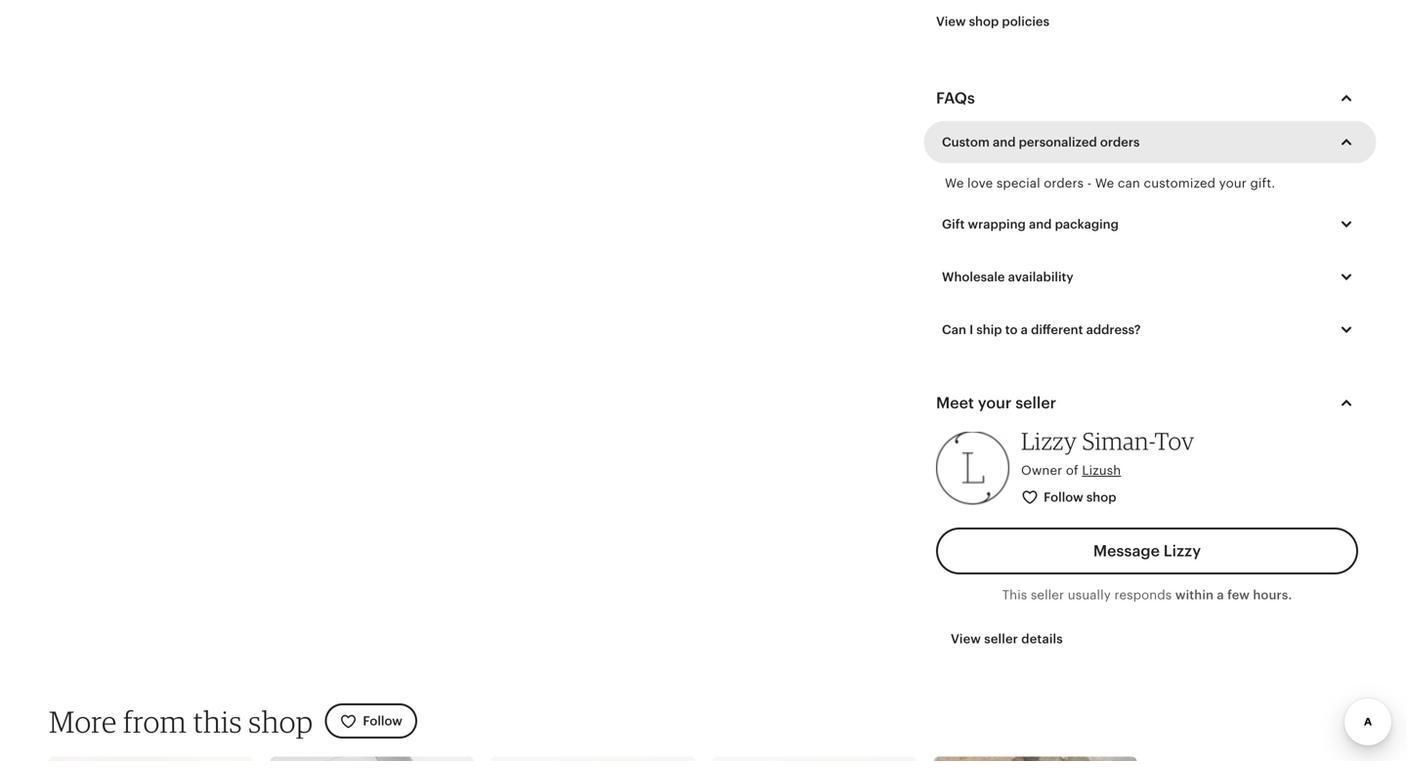 Task type: vqa. For each thing, say whether or not it's contained in the screenshot.
'Wholesale availability' DROPDOWN BUTTON
yes



Task type: locate. For each thing, give the bounding box(es) containing it.
more from this shop
[[49, 704, 313, 740]]

meet your seller
[[937, 395, 1057, 412]]

2 horizontal spatial shop
[[1087, 490, 1117, 505]]

seller left details
[[985, 632, 1019, 647]]

1 horizontal spatial stocking stuffer, cute christmas gift, unique gift for women, co worker gifts, pampering gift for women, gift exchange, by lizush image
[[491, 757, 695, 762]]

time to relax gift set, lavender spa bath gift box, gift for her, birthday gift set, birthday gift box, gift basket for women image
[[270, 757, 474, 762]]

seller up owner
[[1016, 395, 1057, 412]]

shop down lizush
[[1087, 490, 1117, 505]]

1 horizontal spatial lizzy
[[1164, 542, 1202, 560]]

custom and personalized orders button
[[928, 122, 1374, 163]]

and
[[993, 135, 1016, 149], [1030, 217, 1052, 232]]

lizzy inside lizzy siman-tov owner of lizush
[[1022, 427, 1078, 456]]

we right -
[[1096, 176, 1115, 191]]

meet
[[937, 395, 975, 412]]

gift wrapping and packaging button
[[928, 204, 1374, 245]]

1 vertical spatial view
[[951, 632, 982, 647]]

0 vertical spatial view
[[937, 14, 966, 29]]

seller inside dropdown button
[[1016, 395, 1057, 412]]

more
[[49, 704, 117, 740]]

follow up time to relax gift set, lavender spa bath gift box, gift for her, birthday gift set, birthday gift box, gift basket for women image
[[363, 714, 403, 729]]

seller right this
[[1031, 588, 1065, 603]]

and right custom
[[993, 135, 1016, 149]]

1 horizontal spatial we
[[1096, 176, 1115, 191]]

your
[[1220, 176, 1247, 191], [978, 395, 1012, 412]]

follow for follow
[[363, 714, 403, 729]]

0 vertical spatial orders
[[1101, 135, 1141, 149]]

shop right this
[[249, 704, 313, 740]]

0 horizontal spatial a
[[1021, 323, 1029, 337]]

1 horizontal spatial shop
[[970, 14, 1000, 29]]

we
[[945, 176, 965, 191], [1096, 176, 1115, 191]]

0 horizontal spatial follow
[[363, 714, 403, 729]]

this seller usually responds within a few hours.
[[1003, 588, 1293, 603]]

faqs button
[[919, 75, 1377, 122]]

address?
[[1087, 323, 1142, 337]]

0 horizontal spatial we
[[945, 176, 965, 191]]

orders for special
[[1044, 176, 1084, 191]]

0 vertical spatial seller
[[1016, 395, 1057, 412]]

seller for details
[[985, 632, 1019, 647]]

1 horizontal spatial orders
[[1101, 135, 1141, 149]]

lizzy siman-tov image
[[937, 432, 1010, 506]]

stocking stuffer, cute christmas gift, unique gift for women, co worker gifts, pampering gift for women, gift exchange, by lizush image
[[49, 757, 253, 762], [491, 757, 695, 762]]

lizzy siman-tov owner of lizush
[[1022, 427, 1195, 478]]

1 horizontal spatial follow
[[1044, 490, 1084, 505]]

gift wrapping and packaging
[[943, 217, 1119, 232]]

personalized
[[1019, 135, 1098, 149]]

a
[[1021, 323, 1029, 337], [1218, 588, 1225, 603]]

1 stocking stuffer, cute christmas gift, unique gift for women, co worker gifts, pampering gift for women, gift exchange, by lizush image from the left
[[49, 757, 253, 762]]

view left policies on the top of page
[[937, 14, 966, 29]]

view for view seller details
[[951, 632, 982, 647]]

1 vertical spatial orders
[[1044, 176, 1084, 191]]

and right wrapping
[[1030, 217, 1052, 232]]

message
[[1094, 542, 1161, 560]]

stocking stuffer, cute gift bag, co worker gifts,stocking stuffers, bath salts, gift ideas for women, gift exchange, gift for mom her image
[[713, 757, 916, 762]]

wholesale availability button
[[928, 257, 1374, 298]]

0 horizontal spatial stocking stuffer, cute christmas gift, unique gift for women, co worker gifts, pampering gift for women, gift exchange, by lizush image
[[49, 757, 253, 762]]

1 vertical spatial your
[[978, 395, 1012, 412]]

owner
[[1022, 464, 1063, 478]]

0 vertical spatial shop
[[970, 14, 1000, 29]]

few
[[1228, 588, 1251, 603]]

1 vertical spatial follow
[[363, 714, 403, 729]]

view for view shop policies
[[937, 14, 966, 29]]

a left few
[[1218, 588, 1225, 603]]

details
[[1022, 632, 1064, 647]]

can i ship to a different address?
[[943, 323, 1142, 337]]

bath salts - eucalyptus bath salts with dead sea, himalayan, epsom -relaxation bath gift, bath salts soak, relaxing bath salts, sore muscle image
[[934, 757, 1138, 762]]

lizzy
[[1022, 427, 1078, 456], [1164, 542, 1202, 560]]

wholesale availability
[[943, 270, 1074, 285]]

1 vertical spatial seller
[[1031, 588, 1065, 603]]

this
[[193, 704, 242, 740]]

orders up can
[[1101, 135, 1141, 149]]

packaging
[[1056, 217, 1119, 232]]

orders inside dropdown button
[[1101, 135, 1141, 149]]

shop left policies on the top of page
[[970, 14, 1000, 29]]

special
[[997, 176, 1041, 191]]

seller
[[1016, 395, 1057, 412], [1031, 588, 1065, 603], [985, 632, 1019, 647]]

your inside dropdown button
[[978, 395, 1012, 412]]

view shop policies button
[[922, 4, 1065, 39]]

2 vertical spatial shop
[[249, 704, 313, 740]]

1 horizontal spatial a
[[1218, 588, 1225, 603]]

lizzy up owner
[[1022, 427, 1078, 456]]

we left the love
[[945, 176, 965, 191]]

0 horizontal spatial lizzy
[[1022, 427, 1078, 456]]

follow down of
[[1044, 490, 1084, 505]]

0 horizontal spatial and
[[993, 135, 1016, 149]]

1 vertical spatial and
[[1030, 217, 1052, 232]]

can
[[1118, 176, 1141, 191]]

view
[[937, 14, 966, 29], [951, 632, 982, 647]]

customized
[[1144, 176, 1216, 191]]

shop
[[970, 14, 1000, 29], [1087, 490, 1117, 505], [249, 704, 313, 740]]

lizush link
[[1083, 464, 1122, 478]]

1 we from the left
[[945, 176, 965, 191]]

0 vertical spatial follow
[[1044, 490, 1084, 505]]

2 vertical spatial seller
[[985, 632, 1019, 647]]

hours.
[[1254, 588, 1293, 603]]

view left details
[[951, 632, 982, 647]]

1 horizontal spatial your
[[1220, 176, 1247, 191]]

1 vertical spatial shop
[[1087, 490, 1117, 505]]

your right meet
[[978, 395, 1012, 412]]

0 horizontal spatial orders
[[1044, 176, 1084, 191]]

a right to
[[1021, 323, 1029, 337]]

responds
[[1115, 588, 1173, 603]]

orders left -
[[1044, 176, 1084, 191]]

availability
[[1009, 270, 1074, 285]]

0 horizontal spatial your
[[978, 395, 1012, 412]]

-
[[1088, 176, 1092, 191]]

0 vertical spatial a
[[1021, 323, 1029, 337]]

follow
[[1044, 490, 1084, 505], [363, 714, 403, 729]]

wrapping
[[968, 217, 1026, 232]]

1 horizontal spatial and
[[1030, 217, 1052, 232]]

faqs
[[937, 89, 976, 107]]

view inside button
[[937, 14, 966, 29]]

meet your seller button
[[919, 380, 1377, 427]]

follow shop
[[1044, 490, 1117, 505]]

0 vertical spatial lizzy
[[1022, 427, 1078, 456]]

1 vertical spatial lizzy
[[1164, 542, 1202, 560]]

1 vertical spatial a
[[1218, 588, 1225, 603]]

orders
[[1101, 135, 1141, 149], [1044, 176, 1084, 191]]

lizzy up the 'within'
[[1164, 542, 1202, 560]]

your left gift.
[[1220, 176, 1247, 191]]



Task type: describe. For each thing, give the bounding box(es) containing it.
follow shop button
[[1007, 480, 1134, 516]]

this
[[1003, 588, 1028, 603]]

can
[[943, 323, 967, 337]]

2 we from the left
[[1096, 176, 1115, 191]]

we love special orders - we can customized your gift.
[[945, 176, 1276, 191]]

of
[[1067, 464, 1079, 478]]

custom and personalized orders
[[943, 135, 1141, 149]]

from
[[123, 704, 187, 740]]

follow button
[[325, 704, 417, 740]]

0 horizontal spatial shop
[[249, 704, 313, 740]]

wholesale
[[943, 270, 1006, 285]]

2 stocking stuffer, cute christmas gift, unique gift for women, co worker gifts, pampering gift for women, gift exchange, by lizush image from the left
[[491, 757, 695, 762]]

view seller details
[[951, 632, 1064, 647]]

0 vertical spatial and
[[993, 135, 1016, 149]]

usually
[[1068, 588, 1112, 603]]

seller for usually
[[1031, 588, 1065, 603]]

gift
[[943, 217, 965, 232]]

message lizzy
[[1094, 542, 1202, 560]]

shop for view
[[970, 14, 1000, 29]]

i
[[970, 323, 974, 337]]

within
[[1176, 588, 1214, 603]]

follow for follow shop
[[1044, 490, 1084, 505]]

custom
[[943, 135, 990, 149]]

love
[[968, 176, 994, 191]]

lizush
[[1083, 464, 1122, 478]]

orders for personalized
[[1101, 135, 1141, 149]]

policies
[[1003, 14, 1050, 29]]

a inside dropdown button
[[1021, 323, 1029, 337]]

can i ship to a different address? button
[[928, 310, 1374, 351]]

0 vertical spatial your
[[1220, 176, 1247, 191]]

view shop policies
[[937, 14, 1050, 29]]

gift.
[[1251, 176, 1276, 191]]

lizzy inside button
[[1164, 542, 1202, 560]]

tov
[[1155, 427, 1195, 456]]

different
[[1032, 323, 1084, 337]]

message lizzy button
[[937, 528, 1359, 575]]

shop for follow
[[1087, 490, 1117, 505]]

ship
[[977, 323, 1003, 337]]

view seller details link
[[937, 622, 1078, 657]]

siman-
[[1083, 427, 1155, 456]]

to
[[1006, 323, 1018, 337]]



